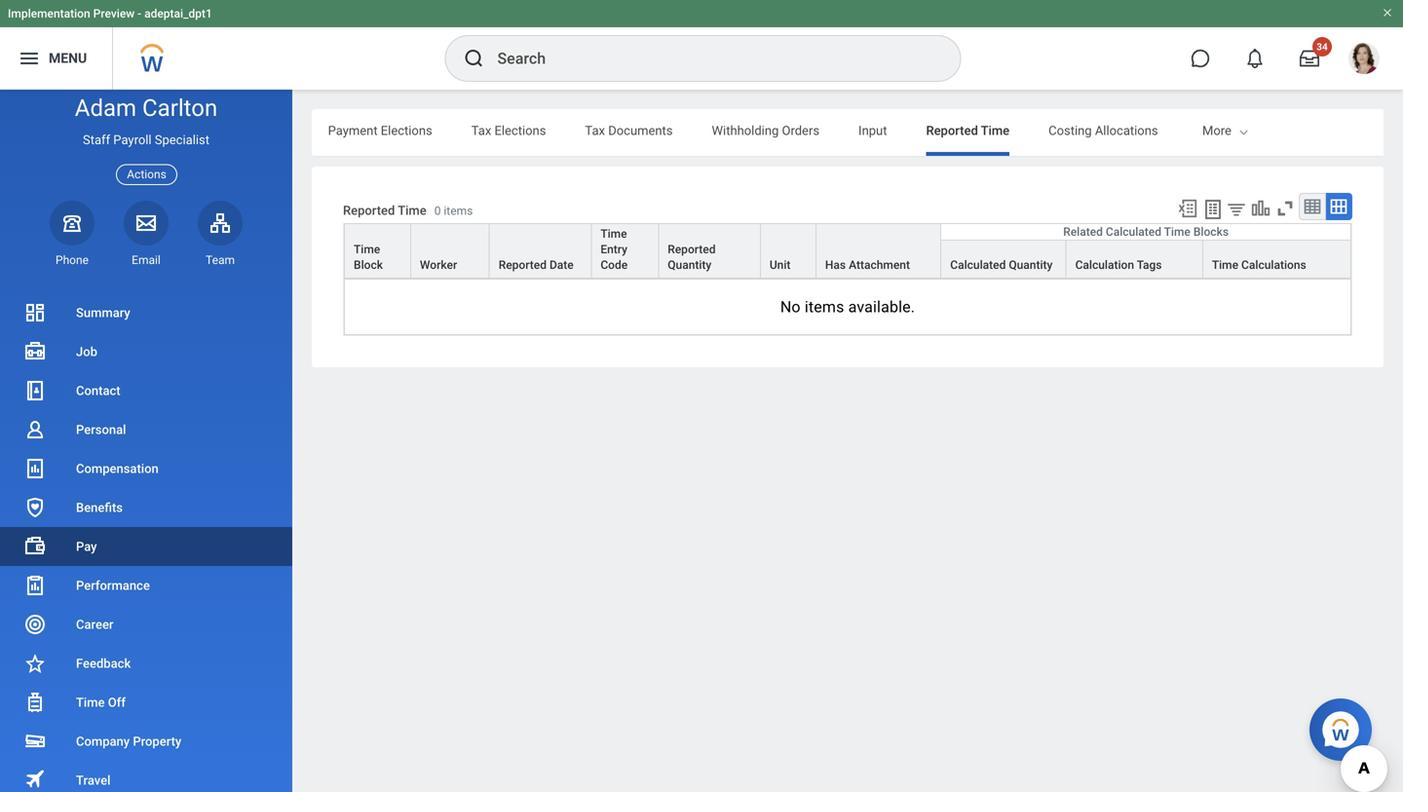 Task type: vqa. For each thing, say whether or not it's contained in the screenshot.
no
yes



Task type: describe. For each thing, give the bounding box(es) containing it.
costing
[[1049, 123, 1092, 138]]

menu banner
[[0, 0, 1404, 90]]

withholding orders
[[712, 123, 820, 138]]

time down blocks
[[1212, 258, 1239, 272]]

reported time
[[926, 123, 1010, 138]]

personal
[[76, 423, 126, 437]]

no
[[781, 298, 801, 316]]

calculated inside calculated quantity popup button
[[951, 258, 1006, 272]]

property
[[133, 734, 182, 749]]

summary
[[76, 306, 130, 320]]

career image
[[23, 613, 47, 636]]

available.
[[849, 298, 915, 316]]

withholding
[[712, 123, 779, 138]]

input
[[859, 123, 887, 138]]

elections for tax elections
[[495, 123, 546, 138]]

worker button
[[411, 224, 489, 278]]

payment
[[328, 123, 378, 138]]

quantity for reported quantity
[[668, 258, 712, 272]]

tax for tax elections
[[471, 123, 492, 138]]

payroll
[[113, 133, 152, 147]]

compensation link
[[0, 449, 292, 488]]

documents
[[608, 123, 673, 138]]

compensation image
[[23, 457, 47, 481]]

preview
[[93, 7, 135, 20]]

pay image
[[23, 535, 47, 559]]

summary image
[[23, 301, 47, 325]]

email button
[[124, 201, 169, 268]]

list containing summary
[[0, 293, 292, 792]]

view team image
[[209, 211, 232, 235]]

export to worksheets image
[[1202, 198, 1225, 221]]

has attachment button
[[817, 224, 941, 278]]

row containing related calculated time blocks
[[344, 223, 1352, 279]]

related
[[1064, 225, 1103, 239]]

quantity for calculated quantity
[[1009, 258, 1053, 272]]

costing allocations
[[1049, 123, 1159, 138]]

adam carlton
[[75, 94, 218, 122]]

email
[[132, 253, 161, 267]]

pay link
[[0, 527, 292, 566]]

company
[[76, 734, 130, 749]]

tab list containing payment elections
[[0, 109, 1159, 156]]

reported for reported time 0 items
[[343, 203, 395, 218]]

reported quantity button
[[659, 224, 760, 278]]

time entry code button
[[592, 224, 658, 278]]

specialist
[[155, 133, 210, 147]]

time calculations
[[1212, 258, 1307, 272]]

34 button
[[1289, 37, 1332, 80]]

related calculated time blocks button
[[942, 224, 1351, 240]]

implementation
[[8, 7, 90, 20]]

time left the 0 at left
[[398, 203, 427, 218]]

export to excel image
[[1177, 198, 1199, 219]]

travel
[[76, 773, 111, 788]]

1 vertical spatial items
[[805, 298, 845, 316]]

job image
[[23, 340, 47, 364]]

personal link
[[0, 410, 292, 449]]

tax elections
[[471, 123, 546, 138]]

feedback link
[[0, 644, 292, 683]]

compensation
[[76, 462, 159, 476]]

team link
[[198, 201, 243, 268]]

email adam carlton element
[[124, 252, 169, 268]]

has attachment
[[825, 258, 910, 272]]

code
[[601, 258, 628, 272]]

career link
[[0, 605, 292, 644]]

travel link
[[0, 761, 292, 792]]

calculated quantity button
[[942, 241, 1066, 278]]

select to filter grid data image
[[1226, 199, 1248, 219]]

time off image
[[23, 691, 47, 714]]

date
[[550, 258, 574, 272]]

reported quantity
[[668, 243, 716, 272]]

implementation preview -   adeptai_dpt1
[[8, 7, 212, 20]]

entry
[[601, 243, 628, 256]]

feedback image
[[23, 652, 47, 675]]

summary link
[[0, 293, 292, 332]]

pay
[[76, 540, 97, 554]]

worker
[[420, 258, 457, 272]]

orders
[[782, 123, 820, 138]]

calculation tags button
[[1067, 241, 1203, 278]]

time off
[[76, 695, 126, 710]]

tax for tax documents
[[585, 123, 605, 138]]

justify image
[[18, 47, 41, 70]]



Task type: locate. For each thing, give the bounding box(es) containing it.
1 vertical spatial calculated
[[951, 258, 1006, 272]]

calculated quantity
[[951, 258, 1053, 272]]

calculated
[[1106, 225, 1162, 239], [951, 258, 1006, 272]]

job link
[[0, 332, 292, 371]]

personal image
[[23, 418, 47, 442]]

inbox large image
[[1300, 49, 1320, 68]]

benefits
[[76, 501, 123, 515]]

time up the entry
[[601, 227, 627, 241]]

phone
[[56, 253, 89, 267]]

tax down 'search' image
[[471, 123, 492, 138]]

row
[[344, 223, 1352, 279], [344, 240, 1352, 279]]

time inside time entry code
[[601, 227, 627, 241]]

time down export to excel icon
[[1164, 225, 1191, 239]]

calculations
[[1242, 258, 1307, 272]]

items right no
[[805, 298, 845, 316]]

travel image
[[23, 768, 47, 791]]

time left off
[[76, 695, 105, 710]]

1 elections from the left
[[381, 123, 432, 138]]

elections
[[381, 123, 432, 138], [495, 123, 546, 138]]

quantity inside popup button
[[1009, 258, 1053, 272]]

reported inside popup button
[[668, 243, 716, 256]]

team
[[206, 253, 235, 267]]

tax left documents
[[585, 123, 605, 138]]

feedback
[[76, 656, 131, 671]]

row containing calculated quantity
[[344, 240, 1352, 279]]

company property image
[[23, 730, 47, 753]]

0 vertical spatial calculated
[[1106, 225, 1162, 239]]

quantity right time entry code popup button
[[668, 258, 712, 272]]

tax documents
[[585, 123, 673, 138]]

performance link
[[0, 566, 292, 605]]

reported inside tab list
[[926, 123, 978, 138]]

company property link
[[0, 722, 292, 761]]

quantity left calculation
[[1009, 258, 1053, 272]]

reported for reported date
[[499, 258, 547, 272]]

calculation
[[1076, 258, 1135, 272]]

blocks
[[1194, 225, 1229, 239]]

benefits link
[[0, 488, 292, 527]]

fullscreen image
[[1275, 198, 1296, 219]]

mail image
[[135, 211, 158, 235]]

time up the block
[[354, 243, 380, 256]]

adam
[[75, 94, 137, 122]]

2 row from the top
[[344, 240, 1352, 279]]

close environment banner image
[[1382, 7, 1394, 19]]

tax
[[471, 123, 492, 138], [585, 123, 605, 138]]

actions button
[[116, 164, 177, 185]]

contact image
[[23, 379, 47, 403]]

reported
[[926, 123, 978, 138], [343, 203, 395, 218], [668, 243, 716, 256], [499, 258, 547, 272]]

staff payroll specialist
[[83, 133, 210, 147]]

reported for reported quantity
[[668, 243, 716, 256]]

block
[[354, 258, 383, 272]]

0 horizontal spatial elections
[[381, 123, 432, 138]]

contact link
[[0, 371, 292, 410]]

2 quantity from the left
[[1009, 258, 1053, 272]]

company property
[[76, 734, 182, 749]]

items
[[444, 204, 473, 218], [805, 298, 845, 316]]

reported date button
[[490, 224, 591, 278]]

benefits image
[[23, 496, 47, 520]]

items inside reported time 0 items
[[444, 204, 473, 218]]

reported up time block popup button
[[343, 203, 395, 218]]

time block button
[[345, 224, 410, 278]]

adeptai_dpt1
[[144, 7, 212, 20]]

0 vertical spatial items
[[444, 204, 473, 218]]

profile logan mcneil image
[[1349, 43, 1380, 78]]

reported for reported time
[[926, 123, 978, 138]]

1 quantity from the left
[[668, 258, 712, 272]]

tags
[[1137, 258, 1162, 272]]

1 horizontal spatial tax
[[585, 123, 605, 138]]

table image
[[1303, 197, 1323, 216]]

carlton
[[142, 94, 218, 122]]

unit
[[770, 258, 791, 272]]

reported right input
[[926, 123, 978, 138]]

reported time 0 items
[[343, 203, 473, 218]]

0
[[434, 204, 441, 218]]

time inside tab list
[[981, 123, 1010, 138]]

34
[[1317, 41, 1328, 53]]

career
[[76, 617, 114, 632]]

job
[[76, 345, 97, 359]]

more
[[1203, 123, 1232, 138]]

0 horizontal spatial calculated
[[951, 258, 1006, 272]]

contact
[[76, 384, 120, 398]]

toolbar
[[1169, 193, 1353, 223]]

no items available.
[[781, 298, 915, 316]]

reported left date
[[499, 258, 547, 272]]

0 horizontal spatial quantity
[[668, 258, 712, 272]]

1 tax from the left
[[471, 123, 492, 138]]

calculation tags
[[1076, 258, 1162, 272]]

time off link
[[0, 683, 292, 722]]

staff
[[83, 133, 110, 147]]

team adam carlton element
[[198, 252, 243, 268]]

time
[[981, 123, 1010, 138], [398, 203, 427, 218], [1164, 225, 1191, 239], [601, 227, 627, 241], [354, 243, 380, 256], [1212, 258, 1239, 272], [76, 695, 105, 710]]

Search Workday  search field
[[498, 37, 921, 80]]

elections for payment elections
[[381, 123, 432, 138]]

1 horizontal spatial items
[[805, 298, 845, 316]]

menu button
[[0, 27, 112, 90]]

time entry code
[[601, 227, 628, 272]]

performance
[[76, 578, 150, 593]]

1 horizontal spatial elections
[[495, 123, 546, 138]]

reported right time entry code popup button
[[668, 243, 716, 256]]

phone button
[[50, 201, 95, 268]]

related calculated time blocks
[[1064, 225, 1229, 239]]

expand table image
[[1330, 197, 1349, 216]]

navigation pane region
[[0, 90, 292, 792]]

has
[[825, 258, 846, 272]]

time inside navigation pane region
[[76, 695, 105, 710]]

0 horizontal spatial items
[[444, 204, 473, 218]]

2 tax from the left
[[585, 123, 605, 138]]

1 row from the top
[[344, 223, 1352, 279]]

attachment
[[849, 258, 910, 272]]

items right the 0 at left
[[444, 204, 473, 218]]

time inside time block
[[354, 243, 380, 256]]

reported inside popup button
[[499, 258, 547, 272]]

performance image
[[23, 574, 47, 597]]

actions
[[127, 168, 166, 181]]

phone image
[[58, 211, 86, 235]]

unit button
[[761, 224, 816, 278]]

view worker - expand/collapse chart image
[[1251, 198, 1272, 219]]

2 elections from the left
[[495, 123, 546, 138]]

notifications large image
[[1246, 49, 1265, 68]]

0 horizontal spatial tax
[[471, 123, 492, 138]]

-
[[138, 7, 141, 20]]

1 horizontal spatial calculated
[[1106, 225, 1162, 239]]

1 horizontal spatial quantity
[[1009, 258, 1053, 272]]

off
[[108, 695, 126, 710]]

time calculations button
[[1204, 241, 1351, 278]]

phone adam carlton element
[[50, 252, 95, 268]]

quantity inside reported quantity
[[668, 258, 712, 272]]

list
[[0, 293, 292, 792]]

time block
[[354, 243, 383, 272]]

tab list
[[0, 109, 1159, 156]]

search image
[[463, 47, 486, 70]]

time left costing
[[981, 123, 1010, 138]]

calculated inside related calculated time blocks popup button
[[1106, 225, 1162, 239]]

allocations
[[1095, 123, 1159, 138]]

menu
[[49, 50, 87, 66]]

reported date
[[499, 258, 574, 272]]



